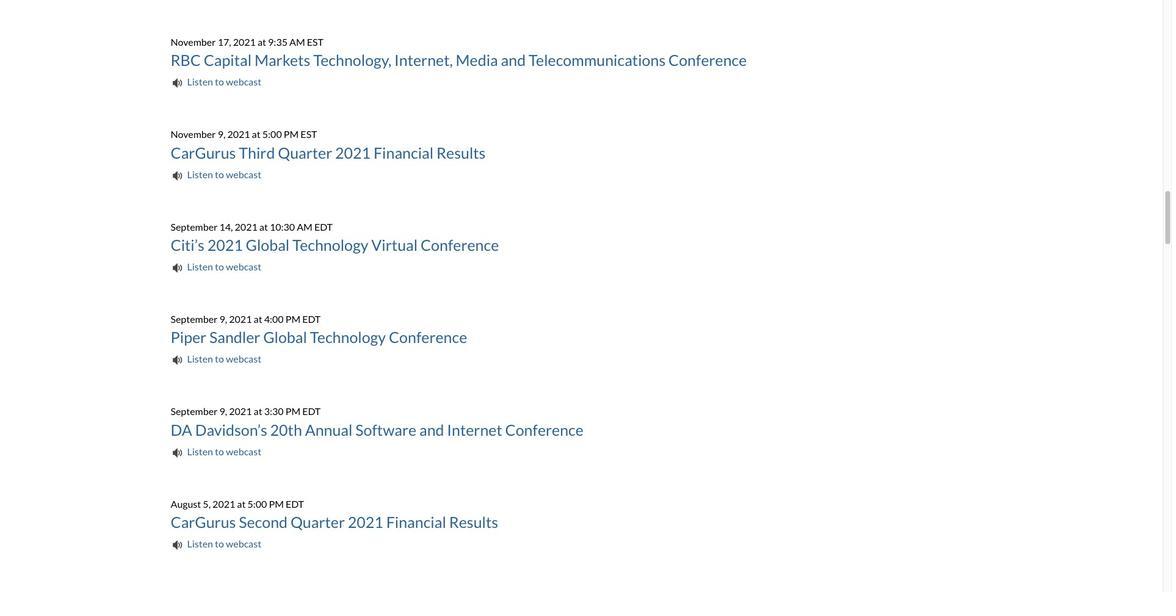 Task type: describe. For each thing, give the bounding box(es) containing it.
financial for cargurus second quarter 2021 financial results
[[386, 513, 446, 532]]

listen to webcast for second
[[187, 538, 262, 550]]

listen to webcast for 2021
[[187, 261, 262, 272]]

telecommunications
[[529, 51, 666, 69]]

second
[[239, 513, 288, 532]]

rbc capital markets technology, internet, media and telecommunications conference article
[[171, 34, 993, 90]]

listen for capital
[[187, 76, 213, 88]]

sandler
[[210, 328, 260, 347]]

internet
[[447, 421, 503, 439]]

listen to webcast for capital
[[187, 76, 262, 88]]

to for capital
[[215, 76, 224, 88]]

to for second
[[215, 538, 224, 550]]

listen to webcast link for third
[[171, 167, 262, 182]]

september 9, 2021 at 3:30 pm edt da davidson's 20th annual software and internet conference
[[171, 406, 584, 439]]

conference inside "september 9, 2021 at 3:30 pm edt da davidson's 20th annual software and internet conference"
[[506, 421, 584, 439]]

technology for conference
[[310, 328, 386, 347]]

listen for second
[[187, 538, 213, 550]]

november for rbc
[[171, 36, 216, 48]]

august
[[171, 498, 201, 510]]

november 9, 2021 at 5:00 pm est cargurus third quarter 2021 financial results
[[171, 128, 486, 162]]

2021 for sandler
[[229, 313, 252, 325]]

global for sandler
[[263, 328, 307, 347]]

third
[[239, 143, 275, 162]]

markets
[[255, 51, 311, 69]]

3:30
[[264, 406, 284, 417]]

capital
[[204, 51, 252, 69]]

da davidson's 20th annual software and internet conference link
[[171, 420, 993, 441]]

2021 for 2021
[[235, 221, 258, 232]]

edt for 2021
[[315, 221, 333, 232]]

davidson's
[[195, 421, 267, 439]]

pm for third
[[284, 128, 299, 140]]

9, for davidson's
[[220, 406, 227, 417]]

citi's 2021 global technology virtual conference article
[[171, 219, 993, 275]]

listen for davidson's
[[187, 446, 213, 457]]

webcast for 2021
[[226, 261, 262, 272]]

listen to webcast link for davidson's
[[171, 444, 262, 460]]

cargurus for cargurus second quarter 2021 financial results
[[171, 513, 236, 532]]

pm for second
[[269, 498, 284, 510]]

edt for davidson's
[[303, 406, 321, 417]]

global for 2021
[[246, 236, 290, 254]]

at for davidson's
[[254, 406, 262, 417]]

2021 for davidson's
[[229, 406, 252, 417]]

9, for sandler
[[220, 313, 227, 325]]

to for davidson's
[[215, 446, 224, 457]]

at for capital
[[258, 36, 266, 48]]

2021 for third
[[227, 128, 250, 140]]

technology,
[[313, 51, 392, 69]]

listen to webcast link for 2021
[[171, 259, 262, 275]]

piper sandler global technology conference link
[[171, 327, 993, 348]]

cargurus third quarter 2021 financial results link
[[171, 142, 993, 164]]

5,
[[203, 498, 211, 510]]

piper
[[171, 328, 207, 347]]

listen to webcast for third
[[187, 168, 262, 180]]

rbc
[[171, 51, 201, 69]]

edt for sandler
[[303, 313, 321, 325]]

conference inside september 9, 2021 at 4:00 pm edt piper sandler global technology conference
[[389, 328, 468, 347]]

to for sandler
[[215, 353, 224, 365]]

annual
[[305, 421, 353, 439]]

and inside november 17, 2021 at 9:35 am est rbc capital markets technology, internet, media and telecommunications conference
[[501, 51, 526, 69]]

webcast for second
[[226, 538, 262, 550]]

september for citi's
[[171, 221, 218, 232]]

webcast for sandler
[[226, 353, 262, 365]]

9, for third
[[218, 128, 226, 140]]

5:00 for second
[[248, 498, 267, 510]]

technology for virtual
[[293, 236, 369, 254]]

pm for davidson's
[[286, 406, 301, 417]]

listen to webcast link for second
[[171, 536, 262, 552]]

internet,
[[395, 51, 453, 69]]

conference inside september 14, 2021 at 10:30 am edt citi's 2021 global technology virtual conference
[[421, 236, 499, 254]]

september for da
[[171, 406, 218, 417]]

quarter for third
[[278, 143, 333, 162]]

november for cargurus
[[171, 128, 216, 140]]

9:35
[[268, 36, 288, 48]]



Task type: locate. For each thing, give the bounding box(es) containing it.
piper sandler global technology conference article
[[171, 311, 993, 367]]

0 vertical spatial technology
[[293, 236, 369, 254]]

2 listen to webcast link from the top
[[171, 167, 262, 182]]

results inside august 5, 2021 at 5:00 pm edt cargurus second quarter 2021 financial results
[[449, 513, 499, 532]]

0 vertical spatial cargurus
[[171, 143, 236, 162]]

da
[[171, 421, 192, 439]]

listen to webcast down "third"
[[187, 168, 262, 180]]

3 listen from the top
[[187, 261, 213, 272]]

edt right 4:00
[[303, 313, 321, 325]]

webcast for third
[[226, 168, 262, 180]]

5:00 up "third"
[[263, 128, 282, 140]]

listen to webcast link inside cargurus second quarter 2021 financial results article
[[171, 536, 262, 552]]

pm for sandler
[[286, 313, 301, 325]]

0 vertical spatial am
[[290, 36, 305, 48]]

cargurus third quarter 2021 financial results article
[[171, 127, 993, 182]]

6 listen to webcast link from the top
[[171, 536, 262, 552]]

listen to webcast link inside piper sandler global technology conference article
[[171, 351, 262, 367]]

2 september from the top
[[171, 313, 218, 325]]

cargurus
[[171, 143, 236, 162], [171, 513, 236, 532]]

9, inside "september 9, 2021 at 3:30 pm edt da davidson's 20th annual software and internet conference"
[[220, 406, 227, 417]]

edt inside september 9, 2021 at 4:00 pm edt piper sandler global technology conference
[[303, 313, 321, 325]]

edt inside "september 9, 2021 at 3:30 pm edt da davidson's 20th annual software and internet conference"
[[303, 406, 321, 417]]

listen to webcast inside rbc capital markets technology, internet, media and telecommunications conference article
[[187, 76, 262, 88]]

webcast down the second
[[226, 538, 262, 550]]

9, inside september 9, 2021 at 4:00 pm edt piper sandler global technology conference
[[220, 313, 227, 325]]

to for third
[[215, 168, 224, 180]]

conference
[[669, 51, 747, 69], [421, 236, 499, 254], [389, 328, 468, 347], [506, 421, 584, 439]]

2021 for capital
[[233, 36, 256, 48]]

quarter inside november 9, 2021 at 5:00 pm est cargurus third quarter 2021 financial results
[[278, 143, 333, 162]]

5 listen from the top
[[187, 446, 213, 457]]

0 vertical spatial financial
[[374, 143, 434, 162]]

0 horizontal spatial and
[[420, 421, 444, 439]]

1 webcast from the top
[[226, 76, 262, 88]]

3 listen to webcast link from the top
[[171, 259, 262, 275]]

financial inside november 9, 2021 at 5:00 pm est cargurus third quarter 2021 financial results
[[374, 143, 434, 162]]

webcast inside piper sandler global technology conference article
[[226, 353, 262, 365]]

6 listen to webcast from the top
[[187, 538, 262, 550]]

cargurus left "third"
[[171, 143, 236, 162]]

global down 10:30
[[246, 236, 290, 254]]

financial inside august 5, 2021 at 5:00 pm edt cargurus second quarter 2021 financial results
[[386, 513, 446, 532]]

14,
[[220, 221, 233, 232]]

0 vertical spatial november
[[171, 36, 216, 48]]

at inside september 14, 2021 at 10:30 am edt citi's 2021 global technology virtual conference
[[259, 221, 268, 232]]

rbc capital markets technology, internet, media and telecommunications conference link
[[171, 50, 993, 71]]

pm inside "september 9, 2021 at 3:30 pm edt da davidson's 20th annual software and internet conference"
[[286, 406, 301, 417]]

webcast down 14, at top
[[226, 261, 262, 272]]

2021 inside "september 9, 2021 at 3:30 pm edt da davidson's 20th annual software and internet conference"
[[229, 406, 252, 417]]

financial
[[374, 143, 434, 162], [386, 513, 446, 532]]

webcast inside cargurus third quarter 2021 financial results article
[[226, 168, 262, 180]]

webcast
[[226, 76, 262, 88], [226, 168, 262, 180], [226, 261, 262, 272], [226, 353, 262, 365], [226, 446, 262, 457], [226, 538, 262, 550]]

2 vertical spatial september
[[171, 406, 218, 417]]

listen to webcast for davidson's
[[187, 446, 262, 457]]

5 to from the top
[[215, 446, 224, 457]]

listen to webcast link inside citi's 2021 global technology virtual conference article
[[171, 259, 262, 275]]

1 vertical spatial november
[[171, 128, 216, 140]]

2021 inside november 17, 2021 at 9:35 am est rbc capital markets technology, internet, media and telecommunications conference
[[233, 36, 256, 48]]

listen to webcast link inside cargurus third quarter 2021 financial results article
[[171, 167, 262, 182]]

1 vertical spatial quarter
[[291, 513, 345, 532]]

am inside november 17, 2021 at 9:35 am est rbc capital markets technology, internet, media and telecommunications conference
[[290, 36, 305, 48]]

listen for 2021
[[187, 261, 213, 272]]

edt inside august 5, 2021 at 5:00 pm edt cargurus second quarter 2021 financial results
[[286, 498, 304, 510]]

september up da
[[171, 406, 218, 417]]

est for markets
[[307, 36, 324, 48]]

1 listen to webcast from the top
[[187, 76, 262, 88]]

0 vertical spatial results
[[437, 143, 486, 162]]

and right 'media'
[[501, 51, 526, 69]]

edt for second
[[286, 498, 304, 510]]

at for sandler
[[254, 313, 262, 325]]

0 vertical spatial and
[[501, 51, 526, 69]]

2021
[[233, 36, 256, 48], [227, 128, 250, 140], [335, 143, 371, 162], [235, 221, 258, 232], [208, 236, 243, 254], [229, 313, 252, 325], [229, 406, 252, 417], [213, 498, 235, 510], [348, 513, 384, 532]]

listen to webcast link
[[171, 74, 262, 90], [171, 167, 262, 182], [171, 259, 262, 275], [171, 351, 262, 367], [171, 444, 262, 460], [171, 536, 262, 552]]

3 september from the top
[[171, 406, 218, 417]]

5 listen to webcast link from the top
[[171, 444, 262, 460]]

global
[[246, 236, 290, 254], [263, 328, 307, 347]]

edt right 10:30
[[315, 221, 333, 232]]

pm inside september 9, 2021 at 4:00 pm edt piper sandler global technology conference
[[286, 313, 301, 325]]

3 to from the top
[[215, 261, 224, 272]]

2 cargurus from the top
[[171, 513, 236, 532]]

at inside september 9, 2021 at 4:00 pm edt piper sandler global technology conference
[[254, 313, 262, 325]]

august 5, 2021 at 5:00 pm edt cargurus second quarter 2021 financial results
[[171, 498, 499, 532]]

4 listen to webcast from the top
[[187, 353, 262, 365]]

to inside piper sandler global technology conference article
[[215, 353, 224, 365]]

edt
[[315, 221, 333, 232], [303, 313, 321, 325], [303, 406, 321, 417], [286, 498, 304, 510]]

1 vertical spatial september
[[171, 313, 218, 325]]

november 17, 2021 at 9:35 am est rbc capital markets technology, internet, media and telecommunications conference
[[171, 36, 747, 69]]

september up citi's
[[171, 221, 218, 232]]

september up piper
[[171, 313, 218, 325]]

6 listen from the top
[[187, 538, 213, 550]]

to inside citi's 2021 global technology virtual conference article
[[215, 261, 224, 272]]

september for piper
[[171, 313, 218, 325]]

est inside november 9, 2021 at 5:00 pm est cargurus third quarter 2021 financial results
[[301, 128, 317, 140]]

listen inside rbc capital markets technology, internet, media and telecommunications conference article
[[187, 76, 213, 88]]

1 horizontal spatial and
[[501, 51, 526, 69]]

webcast down "third"
[[226, 168, 262, 180]]

webcast inside cargurus second quarter 2021 financial results article
[[226, 538, 262, 550]]

quarter right "third"
[[278, 143, 333, 162]]

listen inside cargurus third quarter 2021 financial results article
[[187, 168, 213, 180]]

and inside "september 9, 2021 at 3:30 pm edt da davidson's 20th annual software and internet conference"
[[420, 421, 444, 439]]

3 webcast from the top
[[226, 261, 262, 272]]

cargurus second quarter 2021 financial results link
[[171, 512, 993, 533]]

6 to from the top
[[215, 538, 224, 550]]

am inside september 14, 2021 at 10:30 am edt citi's 2021 global technology virtual conference
[[297, 221, 313, 232]]

citi's 2021 global technology virtual conference link
[[171, 235, 993, 256]]

results for cargurus third quarter 2021 financial results
[[437, 143, 486, 162]]

at for 2021
[[259, 221, 268, 232]]

and
[[501, 51, 526, 69], [420, 421, 444, 439]]

listen inside da davidson's 20th annual software and internet conference article
[[187, 446, 213, 457]]

listen to webcast link down "third"
[[171, 167, 262, 182]]

est inside november 17, 2021 at 9:35 am est rbc capital markets technology, internet, media and telecommunications conference
[[307, 36, 324, 48]]

global inside september 9, 2021 at 4:00 pm edt piper sandler global technology conference
[[263, 328, 307, 347]]

results inside november 9, 2021 at 5:00 pm est cargurus third quarter 2021 financial results
[[437, 143, 486, 162]]

2021 inside september 9, 2021 at 4:00 pm edt piper sandler global technology conference
[[229, 313, 252, 325]]

1 vertical spatial financial
[[386, 513, 446, 532]]

2 to from the top
[[215, 168, 224, 180]]

6 webcast from the top
[[226, 538, 262, 550]]

conference inside november 17, 2021 at 9:35 am est rbc capital markets technology, internet, media and telecommunications conference
[[669, 51, 747, 69]]

webcast down sandler
[[226, 353, 262, 365]]

17,
[[218, 36, 231, 48]]

at left 9:35
[[258, 36, 266, 48]]

listen to webcast link inside rbc capital markets technology, internet, media and telecommunications conference article
[[171, 74, 262, 90]]

listen to webcast
[[187, 76, 262, 88], [187, 168, 262, 180], [187, 261, 262, 272], [187, 353, 262, 365], [187, 446, 262, 457], [187, 538, 262, 550]]

cargurus second quarter 2021 financial results article
[[171, 496, 993, 552]]

edt up the annual at the bottom left of the page
[[303, 406, 321, 417]]

1 cargurus from the top
[[171, 143, 236, 162]]

5:00 up the second
[[248, 498, 267, 510]]

financial for cargurus third quarter 2021 financial results
[[374, 143, 434, 162]]

1 vertical spatial results
[[449, 513, 499, 532]]

global down 4:00
[[263, 328, 307, 347]]

1 listen to webcast link from the top
[[171, 74, 262, 90]]

at left 3:30
[[254, 406, 262, 417]]

at up the second
[[237, 498, 246, 510]]

september 14, 2021 at 10:30 am edt citi's 2021 global technology virtual conference
[[171, 221, 499, 254]]

pm inside august 5, 2021 at 5:00 pm edt cargurus second quarter 2021 financial results
[[269, 498, 284, 510]]

webcast for capital
[[226, 76, 262, 88]]

to inside cargurus second quarter 2021 financial results article
[[215, 538, 224, 550]]

listen to webcast link for capital
[[171, 74, 262, 90]]

0 vertical spatial september
[[171, 221, 218, 232]]

5:00 inside november 9, 2021 at 5:00 pm est cargurus third quarter 2021 financial results
[[263, 128, 282, 140]]

at inside november 9, 2021 at 5:00 pm est cargurus third quarter 2021 financial results
[[252, 128, 261, 140]]

quarter
[[278, 143, 333, 162], [291, 513, 345, 532]]

0 vertical spatial 5:00
[[263, 128, 282, 140]]

5:00 inside august 5, 2021 at 5:00 pm edt cargurus second quarter 2021 financial results
[[248, 498, 267, 510]]

1 september from the top
[[171, 221, 218, 232]]

1 vertical spatial est
[[301, 128, 317, 140]]

1 vertical spatial global
[[263, 328, 307, 347]]

5 webcast from the top
[[226, 446, 262, 457]]

at inside november 17, 2021 at 9:35 am est rbc capital markets technology, internet, media and telecommunications conference
[[258, 36, 266, 48]]

cargurus down 5,
[[171, 513, 236, 532]]

cargurus inside august 5, 2021 at 5:00 pm edt cargurus second quarter 2021 financial results
[[171, 513, 236, 532]]

quarter for second
[[291, 513, 345, 532]]

technology
[[293, 236, 369, 254], [310, 328, 386, 347]]

listen to webcast link down capital
[[171, 74, 262, 90]]

5 listen to webcast from the top
[[187, 446, 262, 457]]

edt up the second
[[286, 498, 304, 510]]

listen to webcast inside cargurus third quarter 2021 financial results article
[[187, 168, 262, 180]]

listen to webcast inside citi's 2021 global technology virtual conference article
[[187, 261, 262, 272]]

at for third
[[252, 128, 261, 140]]

results
[[437, 143, 486, 162], [449, 513, 499, 532]]

listen to webcast inside da davidson's 20th annual software and internet conference article
[[187, 446, 262, 457]]

webcast inside citi's 2021 global technology virtual conference article
[[226, 261, 262, 272]]

listen to webcast link down sandler
[[171, 351, 262, 367]]

to inside da davidson's 20th annual software and internet conference article
[[215, 446, 224, 457]]

20th
[[270, 421, 302, 439]]

at
[[258, 36, 266, 48], [252, 128, 261, 140], [259, 221, 268, 232], [254, 313, 262, 325], [254, 406, 262, 417], [237, 498, 246, 510]]

webcast down capital
[[226, 76, 262, 88]]

est for quarter
[[301, 128, 317, 140]]

am right 10:30
[[297, 221, 313, 232]]

listen to webcast for sandler
[[187, 353, 262, 365]]

1 to from the top
[[215, 76, 224, 88]]

listen
[[187, 76, 213, 88], [187, 168, 213, 180], [187, 261, 213, 272], [187, 353, 213, 365], [187, 446, 213, 457], [187, 538, 213, 550]]

listen to webcast down 14, at top
[[187, 261, 262, 272]]

listen for third
[[187, 168, 213, 180]]

at for second
[[237, 498, 246, 510]]

1 vertical spatial 9,
[[220, 313, 227, 325]]

september
[[171, 221, 218, 232], [171, 313, 218, 325], [171, 406, 218, 417]]

9,
[[218, 128, 226, 140], [220, 313, 227, 325], [220, 406, 227, 417]]

at inside "september 9, 2021 at 3:30 pm edt da davidson's 20th annual software and internet conference"
[[254, 406, 262, 417]]

citi's
[[171, 236, 205, 254]]

2 listen to webcast from the top
[[187, 168, 262, 180]]

2 listen from the top
[[187, 168, 213, 180]]

listen inside cargurus second quarter 2021 financial results article
[[187, 538, 213, 550]]

quarter right the second
[[291, 513, 345, 532]]

webcast inside da davidson's 20th annual software and internet conference article
[[226, 446, 262, 457]]

0 vertical spatial quarter
[[278, 143, 333, 162]]

4:00
[[264, 313, 284, 325]]

listen to webcast inside cargurus second quarter 2021 financial results article
[[187, 538, 262, 550]]

september inside september 14, 2021 at 10:30 am edt citi's 2021 global technology virtual conference
[[171, 221, 218, 232]]

at inside august 5, 2021 at 5:00 pm edt cargurus second quarter 2021 financial results
[[237, 498, 246, 510]]

3 listen to webcast from the top
[[187, 261, 262, 272]]

global inside september 14, 2021 at 10:30 am edt citi's 2021 global technology virtual conference
[[246, 236, 290, 254]]

0 vertical spatial est
[[307, 36, 324, 48]]

cargurus for cargurus third quarter 2021 financial results
[[171, 143, 236, 162]]

november inside november 17, 2021 at 9:35 am est rbc capital markets technology, internet, media and telecommunications conference
[[171, 36, 216, 48]]

am
[[290, 36, 305, 48], [297, 221, 313, 232]]

technology inside september 14, 2021 at 10:30 am edt citi's 2021 global technology virtual conference
[[293, 236, 369, 254]]

2 november from the top
[[171, 128, 216, 140]]

listen to webcast link down citi's
[[171, 259, 262, 275]]

listen for sandler
[[187, 353, 213, 365]]

at left 10:30
[[259, 221, 268, 232]]

4 webcast from the top
[[226, 353, 262, 365]]

listen to webcast link for sandler
[[171, 351, 262, 367]]

webcast down davidson's
[[226, 446, 262, 457]]

1 november from the top
[[171, 36, 216, 48]]

november
[[171, 36, 216, 48], [171, 128, 216, 140]]

quarter inside august 5, 2021 at 5:00 pm edt cargurus second quarter 2021 financial results
[[291, 513, 345, 532]]

0 vertical spatial 9,
[[218, 128, 226, 140]]

pm inside november 9, 2021 at 5:00 pm est cargurus third quarter 2021 financial results
[[284, 128, 299, 140]]

software
[[356, 421, 417, 439]]

listen to webcast link down davidson's
[[171, 444, 262, 460]]

to inside cargurus third quarter 2021 financial results article
[[215, 168, 224, 180]]

september inside "september 9, 2021 at 3:30 pm edt da davidson's 20th annual software and internet conference"
[[171, 406, 218, 417]]

1 listen from the top
[[187, 76, 213, 88]]

november inside november 9, 2021 at 5:00 pm est cargurus third quarter 2021 financial results
[[171, 128, 216, 140]]

2 webcast from the top
[[226, 168, 262, 180]]

listen to webcast down capital
[[187, 76, 262, 88]]

at up "third"
[[252, 128, 261, 140]]

1 vertical spatial and
[[420, 421, 444, 439]]

listen to webcast link inside da davidson's 20th annual software and internet conference article
[[171, 444, 262, 460]]

results for cargurus second quarter 2021 financial results
[[449, 513, 499, 532]]

da davidson's 20th annual software and internet conference article
[[171, 404, 993, 460]]

5:00 for third
[[263, 128, 282, 140]]

5:00
[[263, 128, 282, 140], [248, 498, 267, 510]]

listen to webcast down davidson's
[[187, 446, 262, 457]]

virtual
[[372, 236, 418, 254]]

to inside rbc capital markets technology, internet, media and telecommunications conference article
[[215, 76, 224, 88]]

cargurus inside november 9, 2021 at 5:00 pm est cargurus third quarter 2021 financial results
[[171, 143, 236, 162]]

4 listen from the top
[[187, 353, 213, 365]]

at left 4:00
[[254, 313, 262, 325]]

september inside september 9, 2021 at 4:00 pm edt piper sandler global technology conference
[[171, 313, 218, 325]]

1 vertical spatial cargurus
[[171, 513, 236, 532]]

to
[[215, 76, 224, 88], [215, 168, 224, 180], [215, 261, 224, 272], [215, 353, 224, 365], [215, 446, 224, 457], [215, 538, 224, 550]]

am for markets
[[290, 36, 305, 48]]

listen inside citi's 2021 global technology virtual conference article
[[187, 261, 213, 272]]

pm
[[284, 128, 299, 140], [286, 313, 301, 325], [286, 406, 301, 417], [269, 498, 284, 510]]

to for 2021
[[215, 261, 224, 272]]

4 listen to webcast link from the top
[[171, 351, 262, 367]]

am right 9:35
[[290, 36, 305, 48]]

2 vertical spatial 9,
[[220, 406, 227, 417]]

listen to webcast down sandler
[[187, 353, 262, 365]]

1 vertical spatial technology
[[310, 328, 386, 347]]

am for global
[[297, 221, 313, 232]]

and left internet
[[420, 421, 444, 439]]

9, inside november 9, 2021 at 5:00 pm est cargurus third quarter 2021 financial results
[[218, 128, 226, 140]]

edt inside september 14, 2021 at 10:30 am edt citi's 2021 global technology virtual conference
[[315, 221, 333, 232]]

1 vertical spatial 5:00
[[248, 498, 267, 510]]

listen to webcast down 5,
[[187, 538, 262, 550]]

0 vertical spatial global
[[246, 236, 290, 254]]

webcast for davidson's
[[226, 446, 262, 457]]

listen inside piper sandler global technology conference article
[[187, 353, 213, 365]]

listen to webcast inside piper sandler global technology conference article
[[187, 353, 262, 365]]

2021 for second
[[213, 498, 235, 510]]

4 to from the top
[[215, 353, 224, 365]]

10:30
[[270, 221, 295, 232]]

media
[[456, 51, 498, 69]]

1 vertical spatial am
[[297, 221, 313, 232]]

september 9, 2021 at 4:00 pm edt piper sandler global technology conference
[[171, 313, 468, 347]]

est
[[307, 36, 324, 48], [301, 128, 317, 140]]

technology inside september 9, 2021 at 4:00 pm edt piper sandler global technology conference
[[310, 328, 386, 347]]

listen to webcast link down 5,
[[171, 536, 262, 552]]

webcast inside rbc capital markets technology, internet, media and telecommunications conference article
[[226, 76, 262, 88]]



Task type: vqa. For each thing, say whether or not it's contained in the screenshot.


